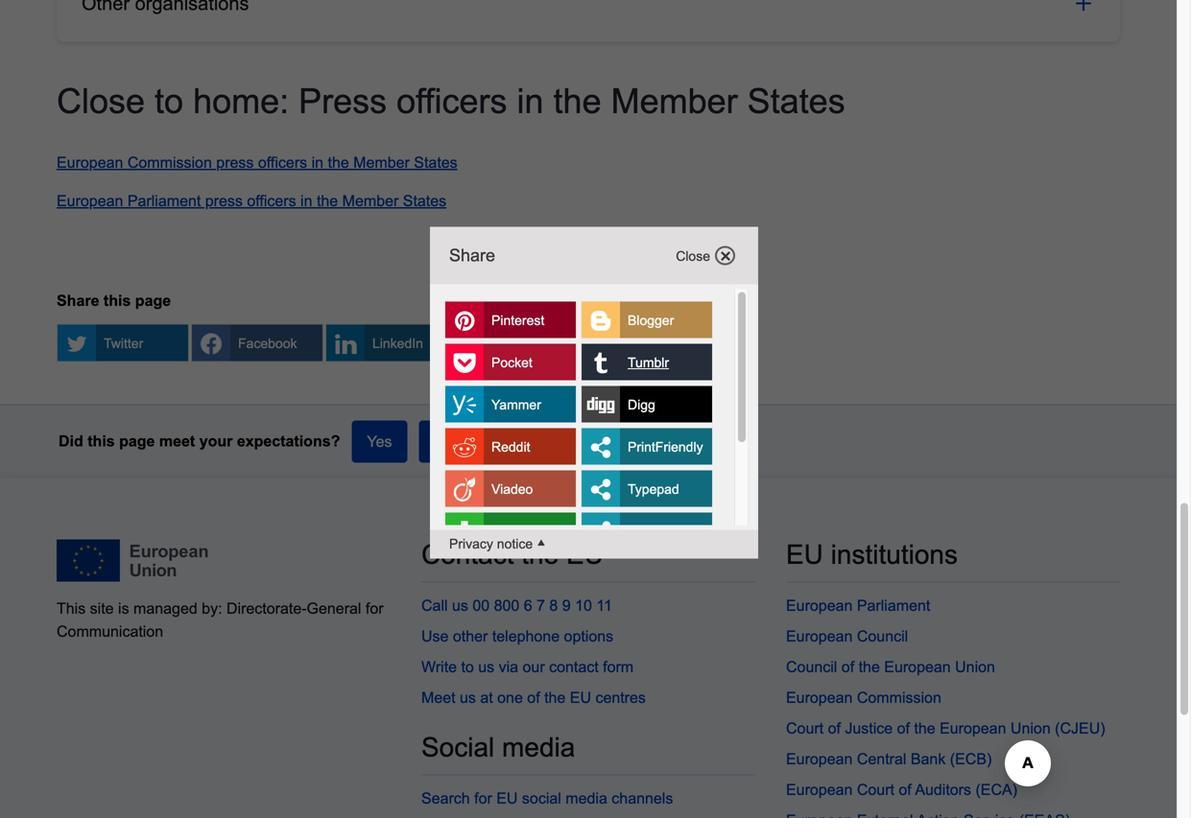 Task type: describe. For each thing, give the bounding box(es) containing it.
member for european parliament press officers in the member states
[[342, 192, 399, 210]]

states for european parliament press officers in the member states
[[403, 192, 447, 210]]

this
[[57, 600, 86, 618]]

9
[[562, 597, 571, 615]]

0 vertical spatial in
[[517, 82, 544, 120]]

yes
[[367, 433, 392, 450]]

0 vertical spatial states
[[747, 82, 845, 120]]

home:
[[193, 82, 289, 120]]

0 horizontal spatial court
[[786, 720, 824, 737]]

our
[[523, 659, 545, 676]]

search for eu social media channels
[[421, 790, 673, 808]]

european parliament press officers in the member states
[[57, 192, 447, 210]]

central
[[857, 751, 907, 768]]

page for share
[[135, 292, 171, 309]]

linkedin
[[372, 336, 423, 351]]

site
[[90, 600, 114, 618]]

m image
[[1072, 0, 1095, 15]]

to for home:
[[155, 82, 183, 120]]

more share options link
[[594, 325, 727, 361]]

council of the european union link
[[786, 659, 995, 676]]

telephone
[[492, 628, 560, 645]]

in for european parliament press officers in the member states
[[301, 192, 312, 210]]

of down european council
[[842, 659, 855, 676]]

share
[[633, 336, 667, 351]]

no button
[[419, 421, 469, 463]]

1 horizontal spatial for
[[474, 790, 492, 808]]

6
[[524, 597, 532, 615]]

european union flag image
[[57, 540, 208, 582]]

expectations?
[[237, 433, 340, 450]]

communication
[[57, 623, 163, 641]]

search for eu social media channels link
[[421, 790, 673, 808]]

use
[[421, 628, 449, 645]]

european central bank (ecb)
[[786, 751, 992, 768]]

mail
[[520, 336, 545, 351]]

0 vertical spatial officers
[[397, 82, 507, 120]]

channels
[[612, 790, 673, 808]]

your
[[199, 433, 233, 450]]

meet us at one of the eu centres link
[[421, 690, 646, 707]]

at
[[480, 690, 493, 707]]

contact the eu
[[421, 540, 604, 570]]

eu left social
[[497, 790, 518, 808]]

european commission
[[786, 690, 942, 707]]

european for european court of auditors (eca)
[[786, 782, 853, 799]]

general
[[307, 600, 361, 618]]

1 vertical spatial us
[[478, 659, 495, 676]]

call us 00 800 6 7 8 9 10 11 link
[[421, 597, 612, 615]]

european court of auditors (eca) link
[[786, 782, 1018, 799]]

social media
[[421, 733, 575, 763]]

via
[[499, 659, 518, 676]]

(ecb)
[[950, 751, 992, 768]]

10
[[575, 597, 592, 615]]

justice
[[845, 720, 893, 737]]

eu down contact at bottom
[[570, 690, 591, 707]]

meet
[[159, 433, 195, 450]]

yes button
[[352, 421, 408, 463]]

twitter
[[104, 336, 143, 351]]

use other telephone options
[[421, 628, 614, 645]]

to for us
[[461, 659, 474, 676]]

european court of auditors (eca)
[[786, 782, 1018, 799]]

meet
[[421, 690, 456, 707]]

write
[[421, 659, 457, 676]]

7
[[537, 597, 545, 615]]

form
[[603, 659, 634, 676]]

european for european parliament
[[786, 597, 853, 615]]

call
[[421, 597, 448, 615]]

call us 00 800 6 7 8 9 10 11
[[421, 597, 612, 615]]

european for european central bank (ecb)
[[786, 751, 853, 768]]

twitter link
[[57, 324, 189, 362]]

share this page
[[57, 292, 171, 309]]

parliament for european parliament press officers in the member states
[[128, 192, 201, 210]]

directorate-
[[227, 600, 307, 618]]

bank
[[911, 751, 946, 768]]

use other telephone options link
[[421, 628, 614, 645]]

e-
[[507, 336, 520, 351]]

facebook link
[[191, 324, 324, 362]]

meet us at one of the eu centres
[[421, 690, 646, 707]]

european commission press officers in the member states link
[[57, 154, 458, 171]]

0 vertical spatial union
[[955, 659, 995, 676]]

write to us via our contact form
[[421, 659, 634, 676]]

of up european central bank (ecb) "link"
[[897, 720, 910, 737]]

council of the european union
[[786, 659, 995, 676]]

contact
[[421, 540, 514, 570]]

of left justice
[[828, 720, 841, 737]]

centres
[[596, 690, 646, 707]]

more share options
[[599, 336, 714, 351]]

0 vertical spatial media
[[502, 733, 575, 763]]

(cjeu)
[[1055, 720, 1106, 737]]

share
[[57, 292, 99, 309]]

0 vertical spatial council
[[857, 628, 908, 645]]

8
[[550, 597, 558, 615]]

managed
[[133, 600, 197, 618]]

european central bank (ecb) link
[[786, 751, 992, 768]]



Task type: vqa. For each thing, say whether or not it's contained in the screenshot.
leftmost CAN
no



Task type: locate. For each thing, give the bounding box(es) containing it.
1 vertical spatial page
[[119, 433, 155, 450]]

institutions
[[831, 540, 958, 570]]

0 vertical spatial this
[[104, 292, 131, 309]]

council up council of the european union
[[857, 628, 908, 645]]

0 vertical spatial commission
[[128, 154, 212, 171]]

of down european central bank (ecb) "link"
[[899, 782, 912, 799]]

0 vertical spatial to
[[155, 82, 183, 120]]

0 vertical spatial court
[[786, 720, 824, 737]]

union left the "(cjeu)"
[[1011, 720, 1051, 737]]

options down 10
[[564, 628, 614, 645]]

1 horizontal spatial union
[[1011, 720, 1051, 737]]

0 vertical spatial for
[[366, 600, 384, 618]]

0 horizontal spatial to
[[155, 82, 183, 120]]

800
[[494, 597, 520, 615]]

more
[[599, 336, 630, 351]]

close
[[57, 82, 145, 120]]

1 vertical spatial parliament
[[857, 597, 931, 615]]

1 horizontal spatial to
[[461, 659, 474, 676]]

1 vertical spatial in
[[312, 154, 324, 171]]

this right share
[[104, 292, 131, 309]]

european parliament press officers in the member states link
[[57, 192, 447, 210]]

1 horizontal spatial parliament
[[857, 597, 931, 615]]

e-mail
[[507, 336, 545, 351]]

e-mail link
[[460, 324, 592, 362]]

eu up 10
[[566, 540, 604, 570]]

parliament for european parliament
[[857, 597, 931, 615]]

officers for european parliament press officers in the member states
[[247, 192, 296, 210]]

court
[[786, 720, 824, 737], [857, 782, 895, 799]]

us for at
[[460, 690, 476, 707]]

0 horizontal spatial council
[[786, 659, 837, 676]]

for right general
[[366, 600, 384, 618]]

commission for european commission
[[857, 690, 942, 707]]

officers for european commission press officers in the member states
[[258, 154, 307, 171]]

1 horizontal spatial court
[[857, 782, 895, 799]]

is
[[118, 600, 129, 618]]

media right social
[[566, 790, 608, 808]]

european council
[[786, 628, 908, 645]]

eu institutions
[[786, 540, 958, 570]]

0 vertical spatial page
[[135, 292, 171, 309]]

11
[[596, 597, 612, 615]]

2 vertical spatial states
[[403, 192, 447, 210]]

1 horizontal spatial council
[[857, 628, 908, 645]]

1 vertical spatial states
[[414, 154, 458, 171]]

no
[[434, 433, 454, 450]]

for inside this site is managed by: directorate-general for communication
[[366, 600, 384, 618]]

council
[[857, 628, 908, 645], [786, 659, 837, 676]]

search
[[421, 790, 470, 808]]

european commission link
[[786, 690, 942, 707]]

member
[[611, 82, 738, 120], [353, 154, 410, 171], [342, 192, 399, 210]]

page up twitter link
[[135, 292, 171, 309]]

0 vertical spatial parliament
[[128, 192, 201, 210]]

for
[[366, 600, 384, 618], [474, 790, 492, 808]]

1 vertical spatial media
[[566, 790, 608, 808]]

to
[[155, 82, 183, 120], [461, 659, 474, 676]]

this site is managed by: directorate-general for communication
[[57, 600, 384, 641]]

this right did
[[88, 433, 115, 450]]

1 vertical spatial court
[[857, 782, 895, 799]]

press up european parliament press officers in the member states
[[216, 154, 254, 171]]

union up court of justice of the european union (cjeu)
[[955, 659, 995, 676]]

eu up the european parliament link
[[786, 540, 824, 570]]

did this page meet your expectations?
[[59, 433, 340, 450]]

0 horizontal spatial commission
[[128, 154, 212, 171]]

press for parliament
[[205, 192, 243, 210]]

write to us via our contact form link
[[421, 659, 634, 676]]

1 vertical spatial commission
[[857, 690, 942, 707]]

00
[[473, 597, 490, 615]]

this for did
[[88, 433, 115, 450]]

press
[[299, 82, 387, 120]]

european parliament link
[[786, 597, 931, 615]]

2 vertical spatial in
[[301, 192, 312, 210]]

of
[[842, 659, 855, 676], [527, 690, 540, 707], [828, 720, 841, 737], [897, 720, 910, 737], [899, 782, 912, 799]]

european for european commission
[[786, 690, 853, 707]]

page left meet
[[119, 433, 155, 450]]

of right one
[[527, 690, 540, 707]]

1 horizontal spatial commission
[[857, 690, 942, 707]]

1 vertical spatial options
[[564, 628, 614, 645]]

court left justice
[[786, 720, 824, 737]]

us left the 00
[[452, 597, 468, 615]]

council down european council
[[786, 659, 837, 676]]

1 horizontal spatial options
[[671, 336, 714, 351]]

european
[[57, 154, 123, 171], [57, 192, 123, 210], [786, 597, 853, 615], [786, 628, 853, 645], [884, 659, 951, 676], [786, 690, 853, 707], [940, 720, 1007, 737], [786, 751, 853, 768], [786, 782, 853, 799]]

1 vertical spatial for
[[474, 790, 492, 808]]

close to home: press officers in the member states
[[57, 82, 845, 120]]

2 vertical spatial us
[[460, 690, 476, 707]]

states for european commission press officers in the member states
[[414, 154, 458, 171]]

commission for european commission press officers in the member states
[[128, 154, 212, 171]]

european for european parliament press officers in the member states
[[57, 192, 123, 210]]

the
[[553, 82, 602, 120], [328, 154, 349, 171], [317, 192, 338, 210], [522, 540, 559, 570], [859, 659, 880, 676], [544, 690, 566, 707], [914, 720, 936, 737]]

1 vertical spatial officers
[[258, 154, 307, 171]]

media
[[502, 733, 575, 763], [566, 790, 608, 808]]

european council link
[[786, 628, 908, 645]]

0 horizontal spatial union
[[955, 659, 995, 676]]

court of justice of the european union (cjeu) link
[[786, 720, 1106, 737]]

social
[[522, 790, 561, 808]]

european for european commission press officers in the member states
[[57, 154, 123, 171]]

states
[[747, 82, 845, 120], [414, 154, 458, 171], [403, 192, 447, 210]]

0 horizontal spatial options
[[564, 628, 614, 645]]

member for european commission press officers in the member states
[[353, 154, 410, 171]]

press for commission
[[216, 154, 254, 171]]

by:
[[202, 600, 222, 618]]

press
[[216, 154, 254, 171], [205, 192, 243, 210]]

(eca)
[[976, 782, 1018, 799]]

0 vertical spatial member
[[611, 82, 738, 120]]

european for european council
[[786, 628, 853, 645]]

commission
[[128, 154, 212, 171], [857, 690, 942, 707]]

1 vertical spatial council
[[786, 659, 837, 676]]

1 vertical spatial this
[[88, 433, 115, 450]]

0 horizontal spatial for
[[366, 600, 384, 618]]

2 vertical spatial officers
[[247, 192, 296, 210]]

page for did
[[119, 433, 155, 450]]

1 vertical spatial press
[[205, 192, 243, 210]]

media down meet us at one of the eu centres
[[502, 733, 575, 763]]

to right close
[[155, 82, 183, 120]]

for right search
[[474, 790, 492, 808]]

contact
[[549, 659, 599, 676]]

2 vertical spatial member
[[342, 192, 399, 210]]

court of justice of the european union (cjeu)
[[786, 720, 1106, 737]]

0 horizontal spatial parliament
[[128, 192, 201, 210]]

1 vertical spatial union
[[1011, 720, 1051, 737]]

this for share
[[104, 292, 131, 309]]

options right 'share'
[[671, 336, 714, 351]]

press down european commission press officers in the member states link
[[205, 192, 243, 210]]

in for european commission press officers in the member states
[[312, 154, 324, 171]]

auditors
[[915, 782, 972, 799]]

1 vertical spatial member
[[353, 154, 410, 171]]

one
[[497, 690, 523, 707]]

us left via
[[478, 659, 495, 676]]

us for 00
[[452, 597, 468, 615]]

court down "central"
[[857, 782, 895, 799]]

0 vertical spatial options
[[671, 336, 714, 351]]

linkedin link
[[325, 324, 458, 362]]

commission up 'european parliament press officers in the member states' link
[[128, 154, 212, 171]]

us
[[452, 597, 468, 615], [478, 659, 495, 676], [460, 690, 476, 707]]

us left at at the bottom
[[460, 690, 476, 707]]

other
[[453, 628, 488, 645]]

1 vertical spatial to
[[461, 659, 474, 676]]

did
[[59, 433, 83, 450]]

0 vertical spatial press
[[216, 154, 254, 171]]

european commission press officers in the member states
[[57, 154, 458, 171]]

commission down council of the european union
[[857, 690, 942, 707]]

union
[[955, 659, 995, 676], [1011, 720, 1051, 737]]

european parliament
[[786, 597, 931, 615]]

social
[[421, 733, 495, 763]]

officers
[[397, 82, 507, 120], [258, 154, 307, 171], [247, 192, 296, 210]]

0 vertical spatial us
[[452, 597, 468, 615]]

to right write
[[461, 659, 474, 676]]

facebook
[[238, 336, 297, 351]]

page
[[135, 292, 171, 309], [119, 433, 155, 450]]



